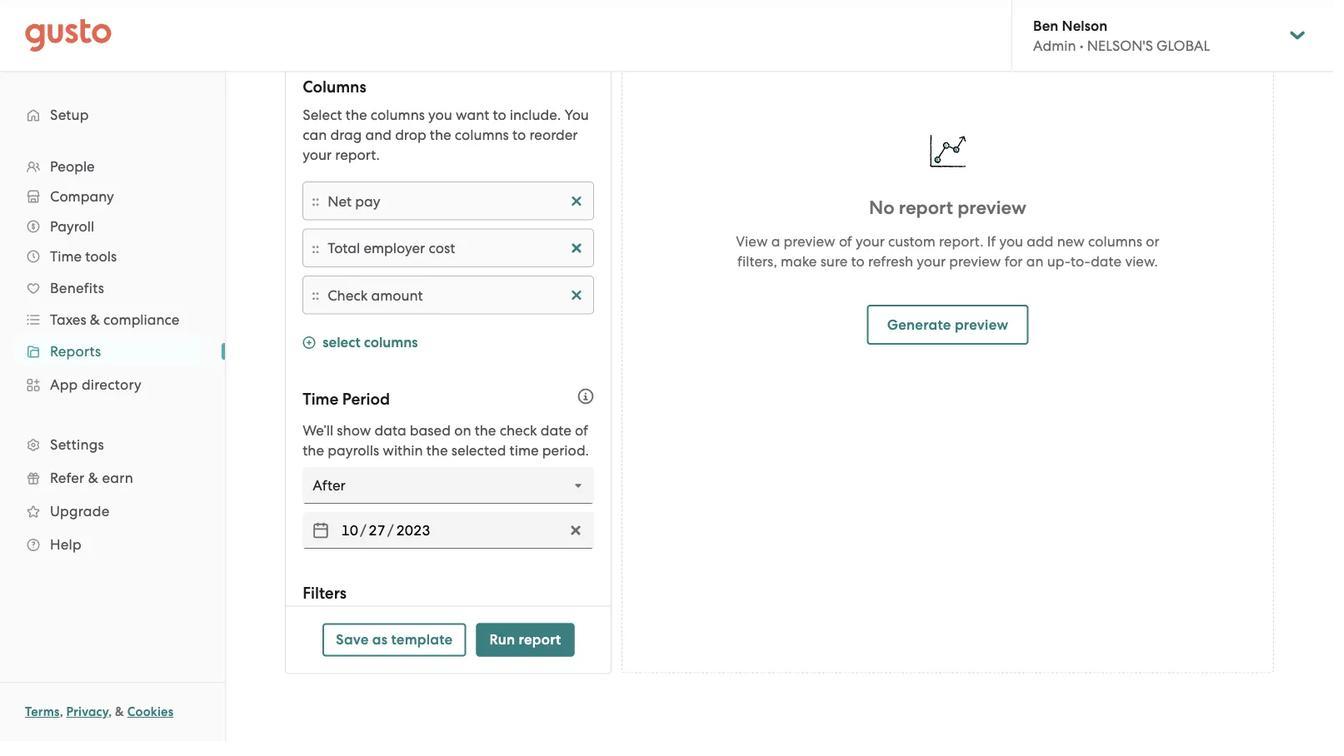 Task type: vqa. For each thing, say whether or not it's contained in the screenshot.
App directory
yes



Task type: locate. For each thing, give the bounding box(es) containing it.
2 , from the left
[[109, 705, 112, 720]]

1 :: from the top
[[312, 193, 320, 210]]

, left privacy link
[[60, 705, 63, 720]]

of up sure
[[839, 234, 853, 250]]

1 horizontal spatial of
[[839, 234, 853, 250]]

0 vertical spatial column content element
[[328, 192, 585, 212]]

company
[[50, 188, 114, 205]]

no
[[869, 197, 895, 219]]

the right 'drop'
[[430, 128, 451, 144]]

net
[[328, 194, 352, 210]]

list
[[0, 152, 225, 562]]

columns down amount
[[364, 335, 418, 352]]

1 horizontal spatial time
[[303, 391, 339, 410]]

1 vertical spatial your
[[856, 234, 885, 250]]

column content element containing check amount
[[328, 286, 585, 306]]

view
[[736, 234, 768, 250]]

terms
[[25, 705, 60, 720]]

the
[[346, 108, 367, 124], [430, 128, 451, 144], [475, 423, 496, 440], [303, 443, 324, 460], [427, 443, 448, 460]]

2 column content element from the top
[[328, 239, 585, 259]]

terms link
[[25, 705, 60, 720]]

generate preview
[[887, 317, 1009, 334]]

time inside dropdown button
[[50, 248, 82, 265]]

0 vertical spatial time
[[50, 248, 82, 265]]

for
[[1005, 254, 1023, 270]]

0 horizontal spatial to
[[493, 108, 507, 124]]

1 vertical spatial time
[[303, 391, 339, 410]]

2 vertical spatial ::
[[312, 288, 320, 305]]

employer
[[364, 241, 425, 257]]

1 vertical spatial column content element
[[328, 239, 585, 259]]

0 vertical spatial to
[[493, 108, 507, 124]]

0 horizontal spatial report.
[[335, 148, 380, 164]]

0 vertical spatial ::
[[312, 193, 320, 210]]

1 vertical spatial ::
[[312, 240, 320, 258]]

time
[[50, 248, 82, 265], [303, 391, 339, 410]]

2 horizontal spatial your
[[917, 254, 946, 270]]

columns
[[371, 108, 425, 124], [455, 128, 509, 144], [1089, 234, 1143, 250], [364, 335, 418, 352]]

an
[[1027, 254, 1044, 270]]

time up we'll
[[303, 391, 339, 410]]

home image
[[25, 19, 112, 52]]

/ left year (yyyy) field at the bottom
[[360, 523, 367, 540]]

:: left net
[[312, 193, 320, 210]]

0 horizontal spatial ,
[[60, 705, 63, 720]]

,
[[60, 705, 63, 720], [109, 705, 112, 720]]

0 vertical spatial report.
[[335, 148, 380, 164]]

settings
[[50, 437, 104, 453]]

include.
[[510, 108, 561, 124]]

save as template
[[336, 632, 453, 649]]

module__icon___go7vc image
[[303, 337, 316, 351]]

period.
[[542, 443, 589, 460]]

2 vertical spatial &
[[115, 705, 124, 720]]

2 vertical spatial your
[[917, 254, 946, 270]]

report.
[[335, 148, 380, 164], [939, 234, 984, 250]]

date left view.
[[1091, 254, 1122, 270]]

you left want
[[429, 108, 452, 124]]

the down based
[[427, 443, 448, 460]]

report right run
[[519, 632, 561, 649]]

column content element containing net pay
[[328, 192, 585, 212]]

report up custom
[[899, 197, 954, 219]]

you
[[429, 108, 452, 124], [1000, 234, 1024, 250]]

report inside button
[[519, 632, 561, 649]]

&
[[90, 312, 100, 328], [88, 470, 98, 487], [115, 705, 124, 720]]

Day (dd) field
[[367, 518, 388, 545]]

of up period. at the bottom of page
[[575, 423, 588, 440]]

report. left if
[[939, 234, 984, 250]]

check
[[500, 423, 537, 440]]

column content element down cost at the top left of page
[[328, 286, 585, 306]]

0 vertical spatial &
[[90, 312, 100, 328]]

report. down 'drag'
[[335, 148, 380, 164]]

within
[[383, 443, 423, 460]]

the up 'drag'
[[346, 108, 367, 124]]

:: for net pay
[[312, 193, 320, 210]]

time for time tools
[[50, 248, 82, 265]]

1 vertical spatial &
[[88, 470, 98, 487]]

0 horizontal spatial time
[[50, 248, 82, 265]]

to down include.
[[513, 128, 526, 144]]

as
[[372, 632, 388, 649]]

taxes
[[50, 312, 86, 328]]

1 horizontal spatial you
[[1000, 234, 1024, 250]]

1 vertical spatial of
[[575, 423, 588, 440]]

2 horizontal spatial to
[[852, 254, 865, 270]]

0 horizontal spatial your
[[303, 148, 332, 164]]

we'll show data based on the check date of the payrolls within the selected time period.
[[303, 423, 589, 460]]

0 horizontal spatial date
[[541, 423, 572, 440]]

preview up if
[[958, 197, 1027, 219]]

1 horizontal spatial ,
[[109, 705, 112, 720]]

your down custom
[[917, 254, 946, 270]]

1 horizontal spatial date
[[1091, 254, 1122, 270]]

show
[[337, 423, 371, 440]]

you right if
[[1000, 234, 1024, 250]]

& left earn
[[88, 470, 98, 487]]

select
[[323, 335, 361, 352]]

preview down if
[[950, 254, 1002, 270]]

1 vertical spatial report.
[[939, 234, 984, 250]]

1 horizontal spatial report
[[899, 197, 954, 219]]

gusto navigation element
[[0, 72, 225, 589]]

your up refresh at the right of the page
[[856, 234, 885, 250]]

0 vertical spatial your
[[303, 148, 332, 164]]

1 vertical spatial you
[[1000, 234, 1024, 250]]

2 vertical spatial to
[[852, 254, 865, 270]]

view a preview of your custom report. if you add new columns or filters, make sure to refresh your preview for an up-to-date view.
[[736, 234, 1160, 270]]

2 vertical spatial column content element
[[328, 286, 585, 306]]

1 vertical spatial report
[[519, 632, 561, 649]]

setup link
[[17, 100, 208, 130]]

ben nelson admin • nelson's global
[[1034, 17, 1211, 54]]

to right want
[[493, 108, 507, 124]]

column content element up amount
[[328, 239, 585, 259]]

& inside dropdown button
[[90, 312, 100, 328]]

you inside view a preview of your custom report. if you add new columns or filters, make sure to refresh your preview for an up-to-date view.
[[1000, 234, 1024, 250]]

earn
[[102, 470, 133, 487]]

0 horizontal spatial /
[[360, 523, 367, 540]]

3 :: from the top
[[312, 288, 320, 305]]

refer & earn link
[[17, 463, 208, 493]]

report for no
[[899, 197, 954, 219]]

column content element
[[328, 192, 585, 212], [328, 239, 585, 259], [328, 286, 585, 306]]

1 horizontal spatial /
[[388, 523, 394, 540]]

columns up view.
[[1089, 234, 1143, 250]]

1 horizontal spatial report.
[[939, 234, 984, 250]]

people button
[[17, 152, 208, 182]]

no report preview
[[869, 197, 1027, 219]]

& left cookies button
[[115, 705, 124, 720]]

to right sure
[[852, 254, 865, 270]]

2 :: from the top
[[312, 240, 320, 258]]

refer
[[50, 470, 84, 487]]

& for compliance
[[90, 312, 100, 328]]

amount
[[371, 288, 423, 304]]

0 vertical spatial you
[[429, 108, 452, 124]]

1 , from the left
[[60, 705, 63, 720]]

your
[[303, 148, 332, 164], [856, 234, 885, 250], [917, 254, 946, 270]]

net pay
[[328, 194, 381, 210]]

report. inside the select the columns you want to include. you can drag and drop the columns to reorder your report.
[[335, 148, 380, 164]]

check
[[328, 288, 368, 304]]

of inside we'll show data based on the check date of the payrolls within the selected time period.
[[575, 423, 588, 440]]

new
[[1058, 234, 1085, 250]]

, left cookies button
[[109, 705, 112, 720]]

time for time period
[[303, 391, 339, 410]]

columns
[[303, 78, 366, 98]]

of
[[839, 234, 853, 250], [575, 423, 588, 440]]

3 column content element from the top
[[328, 286, 585, 306]]

0 horizontal spatial you
[[429, 108, 452, 124]]

column content element up cost at the top left of page
[[328, 192, 585, 212]]

0 vertical spatial of
[[839, 234, 853, 250]]

1 column content element from the top
[[328, 192, 585, 212]]

company button
[[17, 182, 208, 212]]

:: left total
[[312, 240, 320, 258]]

/
[[360, 523, 367, 540], [388, 523, 394, 540]]

your down 'can'
[[303, 148, 332, 164]]

we'll
[[303, 423, 334, 440]]

0 vertical spatial report
[[899, 197, 954, 219]]

:: for total employer cost
[[312, 240, 320, 258]]

period
[[342, 391, 390, 410]]

filters
[[303, 585, 347, 604]]

data
[[375, 423, 406, 440]]

of inside view a preview of your custom report. if you add new columns or filters, make sure to refresh your preview for an up-to-date view.
[[839, 234, 853, 250]]

1 vertical spatial date
[[541, 423, 572, 440]]

run
[[490, 632, 515, 649]]

:: left check
[[312, 288, 320, 305]]

payrolls
[[328, 443, 379, 460]]

1 vertical spatial to
[[513, 128, 526, 144]]

date up period. at the bottom of page
[[541, 423, 572, 440]]

0 horizontal spatial report
[[519, 632, 561, 649]]

select columns button
[[303, 334, 418, 356]]

and
[[365, 128, 392, 144]]

0 horizontal spatial of
[[575, 423, 588, 440]]

/ right month (mm) field
[[388, 523, 394, 540]]

time down payroll
[[50, 248, 82, 265]]

directory
[[82, 377, 142, 393]]

add
[[1027, 234, 1054, 250]]

Year (yyyy) field
[[394, 518, 433, 545]]

0 vertical spatial date
[[1091, 254, 1122, 270]]

run report button
[[476, 624, 575, 658]]

date inside we'll show data based on the check date of the payrolls within the selected time period.
[[541, 423, 572, 440]]

& right taxes
[[90, 312, 100, 328]]

select the columns you want to include. you can drag and drop the columns to reorder your report.
[[303, 108, 589, 164]]

preview right the generate at the right of page
[[955, 317, 1009, 334]]

ben
[[1034, 17, 1059, 34]]



Task type: describe. For each thing, give the bounding box(es) containing it.
•
[[1080, 37, 1084, 54]]

want
[[456, 108, 489, 124]]

you
[[565, 108, 589, 124]]

2 / from the left
[[388, 523, 394, 540]]

reports link
[[17, 337, 208, 367]]

time tools button
[[17, 242, 208, 272]]

pay
[[355, 194, 381, 210]]

run report
[[490, 632, 561, 649]]

people
[[50, 158, 95, 175]]

your inside the select the columns you want to include. you can drag and drop the columns to reorder your report.
[[303, 148, 332, 164]]

to-
[[1071, 254, 1091, 270]]

tools
[[85, 248, 117, 265]]

up-
[[1048, 254, 1071, 270]]

terms , privacy , & cookies
[[25, 705, 174, 720]]

drag
[[330, 128, 362, 144]]

columns inside button
[[364, 335, 418, 352]]

upgrade
[[50, 503, 110, 520]]

time period
[[303, 391, 390, 410]]

select
[[303, 108, 342, 124]]

time
[[510, 443, 539, 460]]

the up selected
[[475, 423, 496, 440]]

custom
[[889, 234, 936, 250]]

payroll button
[[17, 212, 208, 242]]

help link
[[17, 530, 208, 560]]

report for run
[[519, 632, 561, 649]]

filters,
[[738, 254, 778, 270]]

benefits
[[50, 280, 104, 297]]

reports
[[50, 343, 101, 360]]

on
[[454, 423, 471, 440]]

& for earn
[[88, 470, 98, 487]]

the down we'll
[[303, 443, 324, 460]]

nelson's
[[1088, 37, 1154, 54]]

drop
[[395, 128, 426, 144]]

view.
[[1126, 254, 1159, 270]]

taxes & compliance button
[[17, 305, 208, 335]]

privacy
[[66, 705, 109, 720]]

global
[[1157, 37, 1211, 54]]

payroll
[[50, 218, 94, 235]]

benefits link
[[17, 273, 208, 303]]

based
[[410, 423, 451, 440]]

or
[[1146, 234, 1160, 250]]

1 horizontal spatial to
[[513, 128, 526, 144]]

preview inside button
[[955, 317, 1009, 334]]

you inside the select the columns you want to include. you can drag and drop the columns to reorder your report.
[[429, 108, 452, 124]]

selected
[[452, 443, 506, 460]]

select columns
[[323, 335, 418, 352]]

template
[[391, 632, 453, 649]]

report. inside view a preview of your custom report. if you add new columns or filters, make sure to refresh your preview for an up-to-date view.
[[939, 234, 984, 250]]

setup
[[50, 107, 89, 123]]

columns down want
[[455, 128, 509, 144]]

Month (mm) field
[[339, 518, 360, 545]]

generate
[[887, 317, 952, 334]]

cookies
[[127, 705, 174, 720]]

1 horizontal spatial your
[[856, 234, 885, 250]]

columns inside view a preview of your custom report. if you add new columns or filters, make sure to refresh your preview for an up-to-date view.
[[1089, 234, 1143, 250]]

refer & earn
[[50, 470, 133, 487]]

preview up make
[[784, 234, 836, 250]]

make
[[781, 254, 817, 270]]

upgrade link
[[17, 497, 208, 527]]

list containing people
[[0, 152, 225, 562]]

date inside view a preview of your custom report. if you add new columns or filters, make sure to refresh your preview for an up-to-date view.
[[1091, 254, 1122, 270]]

cookies button
[[127, 703, 174, 723]]

app directory link
[[17, 370, 208, 400]]

total
[[328, 241, 360, 257]]

nelson
[[1062, 17, 1108, 34]]

to inside view a preview of your custom report. if you add new columns or filters, make sure to refresh your preview for an up-to-date view.
[[852, 254, 865, 270]]

refresh
[[869, 254, 914, 270]]

time tools
[[50, 248, 117, 265]]

if
[[988, 234, 996, 250]]

generate preview button
[[867, 306, 1029, 346]]

privacy link
[[66, 705, 109, 720]]

taxes & compliance
[[50, 312, 180, 328]]

:: for check amount
[[312, 288, 320, 305]]

settings link
[[17, 430, 208, 460]]

column content element containing total employer cost
[[328, 239, 585, 259]]

help
[[50, 537, 82, 554]]

can
[[303, 128, 327, 144]]

compliance
[[103, 312, 180, 328]]

check amount
[[328, 288, 423, 304]]

total employer cost
[[328, 241, 455, 257]]

app
[[50, 377, 78, 393]]

admin
[[1034, 37, 1077, 54]]

cost
[[429, 241, 455, 257]]

reorder
[[530, 128, 578, 144]]

columns up 'drop'
[[371, 108, 425, 124]]

save as template button
[[323, 624, 466, 658]]

app directory
[[50, 377, 142, 393]]

1 / from the left
[[360, 523, 367, 540]]

save
[[336, 632, 369, 649]]

sure
[[821, 254, 848, 270]]



